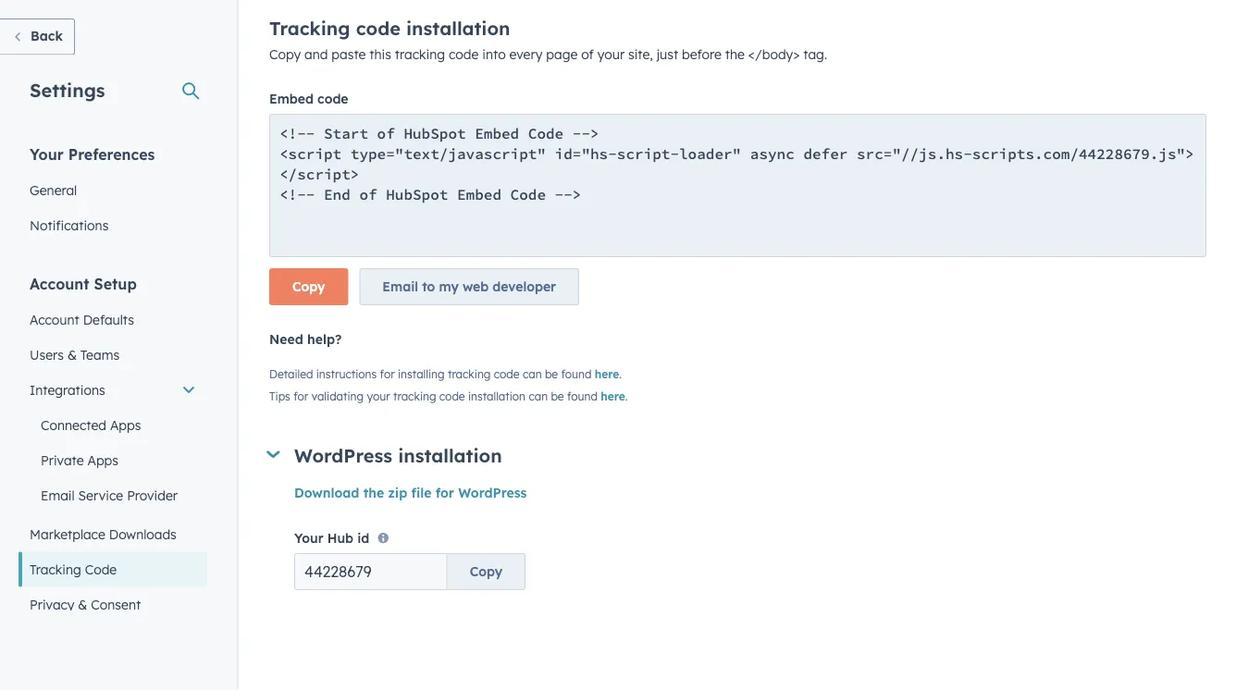 Task type: describe. For each thing, give the bounding box(es) containing it.
code left into
[[449, 46, 479, 62]]

preferences
[[68, 145, 155, 163]]

help?
[[307, 331, 342, 348]]

download
[[294, 485, 360, 501]]

1 horizontal spatial .
[[626, 389, 628, 403]]

tag.
[[804, 46, 828, 62]]

connected apps
[[41, 417, 141, 433]]

code right installing
[[494, 367, 520, 381]]

caret image
[[267, 451, 280, 458]]

developer
[[493, 279, 556, 295]]

your for your preferences
[[30, 145, 64, 163]]

integrations button
[[19, 373, 207, 408]]

account for account defaults
[[30, 312, 79, 328]]

back link
[[0, 19, 75, 55]]

validating
[[312, 389, 364, 403]]

code up this
[[356, 17, 401, 40]]

0 horizontal spatial for
[[294, 389, 309, 403]]

your preferences
[[30, 145, 155, 163]]

and
[[305, 46, 328, 62]]

your preferences element
[[19, 144, 207, 243]]

download the zip file for wordpress
[[294, 485, 527, 501]]

of
[[582, 46, 594, 62]]

account defaults
[[30, 312, 134, 328]]

the inside tracking code installation copy and paste this tracking code into every page of your site, just before the </body> tag.
[[726, 46, 745, 62]]

privacy & consent
[[30, 597, 141, 613]]

& for users
[[67, 347, 77, 363]]

tracking code
[[30, 561, 117, 578]]

your inside detailed instructions for installing tracking code can be found here . tips for validating your tracking code installation can be found here .
[[367, 389, 390, 403]]

instructions
[[316, 367, 377, 381]]

installation inside detailed instructions for installing tracking code can be found here . tips for validating your tracking code installation can be found here .
[[468, 389, 526, 403]]

embed
[[269, 91, 314, 107]]

this
[[370, 46, 392, 62]]

0 vertical spatial found
[[561, 367, 592, 381]]

0 vertical spatial can
[[523, 367, 542, 381]]

account setup element
[[19, 274, 207, 658]]

file
[[412, 485, 432, 501]]

here link for detailed instructions for installing tracking code can be found
[[595, 367, 620, 381]]

before
[[682, 46, 722, 62]]

code down installing
[[440, 389, 465, 403]]

copy inside embed code 'element'
[[293, 279, 325, 295]]

email to my web developer button
[[360, 268, 580, 306]]

marketplace downloads link
[[19, 517, 207, 552]]

detailed
[[269, 367, 313, 381]]

2 horizontal spatial for
[[436, 485, 455, 501]]

notifications link
[[19, 208, 207, 243]]

users
[[30, 347, 64, 363]]

wordpress installation button
[[266, 444, 1207, 467]]

users & teams
[[30, 347, 120, 363]]

email to my web developer
[[383, 279, 556, 295]]

download the zip file for wordpress link
[[294, 485, 527, 501]]

privacy
[[30, 597, 74, 613]]

my
[[439, 279, 459, 295]]

Your Hub id text field
[[294, 553, 448, 591]]

embed code
[[269, 91, 349, 107]]

0 vertical spatial wordpress
[[294, 444, 393, 467]]

embed code element
[[269, 114, 1207, 317]]

0 vertical spatial here
[[595, 367, 620, 381]]

2 vertical spatial installation
[[398, 444, 502, 467]]

tracking for code
[[30, 561, 81, 578]]

1 vertical spatial copy button
[[448, 553, 526, 591]]

tips
[[269, 389, 291, 403]]

email for email to my web developer
[[383, 279, 419, 295]]

0 horizontal spatial the
[[364, 485, 384, 501]]

service
[[78, 487, 123, 504]]

every
[[510, 46, 543, 62]]

notifications
[[30, 217, 109, 233]]

private apps
[[41, 452, 119, 468]]

back
[[31, 28, 63, 44]]

connected
[[41, 417, 106, 433]]

installing
[[398, 367, 445, 381]]

tracking for code
[[269, 17, 350, 40]]

account for account setup
[[30, 274, 89, 293]]

detailed instructions for installing tracking code can be found here . tips for validating your tracking code installation can be found here .
[[269, 367, 628, 403]]

code right "embed" on the left top
[[318, 91, 349, 107]]

private apps link
[[19, 443, 207, 478]]



Task type: locate. For each thing, give the bounding box(es) containing it.
1 vertical spatial tracking
[[30, 561, 81, 578]]

your left hub
[[294, 530, 324, 547]]

consent
[[91, 597, 141, 613]]

1 vertical spatial installation
[[468, 389, 526, 403]]

be
[[545, 367, 558, 381], [551, 389, 564, 403]]

0 vertical spatial your
[[30, 145, 64, 163]]

1 vertical spatial found
[[567, 389, 598, 403]]

tracking up and
[[269, 17, 350, 40]]

apps for private apps
[[87, 452, 119, 468]]

your up general on the left of the page
[[30, 145, 64, 163]]

1 vertical spatial tracking
[[448, 367, 491, 381]]

can
[[523, 367, 542, 381], [529, 389, 548, 403]]

0 vertical spatial installation
[[406, 17, 511, 40]]

to
[[422, 279, 435, 295]]

.
[[620, 367, 622, 381], [626, 389, 628, 403]]

email inside "link"
[[41, 487, 75, 504]]

wordpress installation
[[294, 444, 502, 467]]

0 vertical spatial be
[[545, 367, 558, 381]]

<!-- Start of HubSpot Embed Code --> <script type="text/javascript" id="hs-script-loader" async defer src="//js.hs-scripts.com/44228679.js"></script> <!-- End of HubSpot Embed Code --> text field
[[269, 114, 1207, 257]]

1 horizontal spatial your
[[598, 46, 625, 62]]

your hub id
[[294, 530, 370, 547]]

account up users
[[30, 312, 79, 328]]

copy button
[[269, 268, 348, 306], [448, 553, 526, 591]]

1 vertical spatial your
[[367, 389, 390, 403]]

& for privacy
[[78, 597, 87, 613]]

tracking inside tracking code installation copy and paste this tracking code into every page of your site, just before the </body> tag.
[[269, 17, 350, 40]]

connected apps link
[[19, 408, 207, 443]]

email service provider
[[41, 487, 178, 504]]

0 vertical spatial here link
[[595, 367, 620, 381]]

1 vertical spatial the
[[364, 485, 384, 501]]

1 vertical spatial your
[[294, 530, 324, 547]]

0 vertical spatial email
[[383, 279, 419, 295]]

your inside tracking code installation copy and paste this tracking code into every page of your site, just before the </body> tag.
[[598, 46, 625, 62]]

& inside users & teams link
[[67, 347, 77, 363]]

1 vertical spatial wordpress
[[458, 485, 527, 501]]

wordpress up download
[[294, 444, 393, 467]]

email down private
[[41, 487, 75, 504]]

1 horizontal spatial your
[[294, 530, 324, 547]]

</body>
[[749, 46, 800, 62]]

email
[[383, 279, 419, 295], [41, 487, 75, 504]]

paste
[[332, 46, 366, 62]]

users & teams link
[[19, 337, 207, 373]]

1 account from the top
[[30, 274, 89, 293]]

tracking
[[269, 17, 350, 40], [30, 561, 81, 578]]

tracking down installing
[[393, 389, 436, 403]]

1 horizontal spatial email
[[383, 279, 419, 295]]

general link
[[19, 173, 207, 208]]

0 vertical spatial for
[[380, 367, 395, 381]]

need help?
[[269, 331, 342, 348]]

installation inside tracking code installation copy and paste this tracking code into every page of your site, just before the </body> tag.
[[406, 17, 511, 40]]

email for email service provider
[[41, 487, 75, 504]]

2 vertical spatial tracking
[[393, 389, 436, 403]]

0 vertical spatial .
[[620, 367, 622, 381]]

0 vertical spatial tracking
[[269, 17, 350, 40]]

2 vertical spatial copy
[[470, 564, 503, 580]]

0 vertical spatial &
[[67, 347, 77, 363]]

email left 'to' at the top left
[[383, 279, 419, 295]]

1 vertical spatial for
[[294, 389, 309, 403]]

0 horizontal spatial copy button
[[269, 268, 348, 306]]

account
[[30, 274, 89, 293], [30, 312, 79, 328]]

your for your hub id
[[294, 530, 324, 547]]

tracking inside 'account setup' element
[[30, 561, 81, 578]]

copy inside tracking code installation copy and paste this tracking code into every page of your site, just before the </body> tag.
[[269, 46, 301, 62]]

wordpress
[[294, 444, 393, 467], [458, 485, 527, 501]]

wordpress right file
[[458, 485, 527, 501]]

tracking right this
[[395, 46, 445, 62]]

1 vertical spatial email
[[41, 487, 75, 504]]

apps inside 'link'
[[110, 417, 141, 433]]

defaults
[[83, 312, 134, 328]]

your
[[598, 46, 625, 62], [367, 389, 390, 403]]

tracking code installation copy and paste this tracking code into every page of your site, just before the </body> tag.
[[269, 17, 828, 62]]

apps
[[110, 417, 141, 433], [87, 452, 119, 468]]

privacy & consent link
[[19, 587, 207, 623]]

0 vertical spatial copy button
[[269, 268, 348, 306]]

&
[[67, 347, 77, 363], [78, 597, 87, 613]]

for left installing
[[380, 367, 395, 381]]

1 horizontal spatial &
[[78, 597, 87, 613]]

1 vertical spatial .
[[626, 389, 628, 403]]

1 horizontal spatial wordpress
[[458, 485, 527, 501]]

for
[[380, 367, 395, 381], [294, 389, 309, 403], [436, 485, 455, 501]]

0 vertical spatial apps
[[110, 417, 141, 433]]

id
[[357, 530, 370, 547]]

0 horizontal spatial wordpress
[[294, 444, 393, 467]]

your right of
[[598, 46, 625, 62]]

private
[[41, 452, 84, 468]]

downloads
[[109, 526, 177, 543]]

your
[[30, 145, 64, 163], [294, 530, 324, 547]]

email inside button
[[383, 279, 419, 295]]

tracking code link
[[19, 552, 207, 587]]

your down instructions
[[367, 389, 390, 403]]

provider
[[127, 487, 178, 504]]

marketplace
[[30, 526, 105, 543]]

email service provider link
[[19, 478, 207, 513]]

1 vertical spatial apps
[[87, 452, 119, 468]]

here link for tips for validating your tracking code installation can be found
[[601, 389, 626, 403]]

account defaults link
[[19, 302, 207, 337]]

tracking up privacy
[[30, 561, 81, 578]]

settings
[[30, 78, 105, 101]]

0 vertical spatial tracking
[[395, 46, 445, 62]]

1 vertical spatial can
[[529, 389, 548, 403]]

general
[[30, 182, 77, 198]]

apps down integrations button
[[110, 417, 141, 433]]

teams
[[80, 347, 120, 363]]

the
[[726, 46, 745, 62], [364, 485, 384, 501]]

installation
[[406, 17, 511, 40], [468, 389, 526, 403], [398, 444, 502, 467]]

& right users
[[67, 347, 77, 363]]

page
[[546, 46, 578, 62]]

marketplace downloads
[[30, 526, 177, 543]]

1 vertical spatial here link
[[601, 389, 626, 403]]

1 horizontal spatial copy button
[[448, 553, 526, 591]]

0 vertical spatial the
[[726, 46, 745, 62]]

tracking inside tracking code installation copy and paste this tracking code into every page of your site, just before the </body> tag.
[[395, 46, 445, 62]]

0 horizontal spatial &
[[67, 347, 77, 363]]

2 vertical spatial for
[[436, 485, 455, 501]]

account setup
[[30, 274, 137, 293]]

for right file
[[436, 485, 455, 501]]

site,
[[629, 46, 653, 62]]

0 horizontal spatial tracking
[[30, 561, 81, 578]]

0 horizontal spatial .
[[620, 367, 622, 381]]

1 vertical spatial account
[[30, 312, 79, 328]]

hub
[[327, 530, 354, 547]]

need
[[269, 331, 303, 348]]

0 vertical spatial your
[[598, 46, 625, 62]]

0 vertical spatial copy
[[269, 46, 301, 62]]

code
[[85, 561, 117, 578]]

& inside privacy & consent link
[[78, 597, 87, 613]]

tracking
[[395, 46, 445, 62], [448, 367, 491, 381], [393, 389, 436, 403]]

the right before
[[726, 46, 745, 62]]

copy button inside embed code 'element'
[[269, 268, 348, 306]]

1 horizontal spatial for
[[380, 367, 395, 381]]

setup
[[94, 274, 137, 293]]

1 vertical spatial be
[[551, 389, 564, 403]]

1 vertical spatial &
[[78, 597, 87, 613]]

zip
[[388, 485, 408, 501]]

1 horizontal spatial tracking
[[269, 17, 350, 40]]

1 horizontal spatial the
[[726, 46, 745, 62]]

here link
[[595, 367, 620, 381], [601, 389, 626, 403]]

just
[[657, 46, 679, 62]]

0 horizontal spatial your
[[367, 389, 390, 403]]

2 account from the top
[[30, 312, 79, 328]]

1 vertical spatial here
[[601, 389, 626, 403]]

& right privacy
[[78, 597, 87, 613]]

found
[[561, 367, 592, 381], [567, 389, 598, 403]]

0 horizontal spatial your
[[30, 145, 64, 163]]

apps up service
[[87, 452, 119, 468]]

tracking right installing
[[448, 367, 491, 381]]

0 horizontal spatial email
[[41, 487, 75, 504]]

account up account defaults on the left top of page
[[30, 274, 89, 293]]

0 vertical spatial account
[[30, 274, 89, 293]]

for right tips
[[294, 389, 309, 403]]

1 vertical spatial copy
[[293, 279, 325, 295]]

apps for connected apps
[[110, 417, 141, 433]]

web
[[463, 279, 489, 295]]

integrations
[[30, 382, 105, 398]]

into
[[483, 46, 506, 62]]

here
[[595, 367, 620, 381], [601, 389, 626, 403]]

code
[[356, 17, 401, 40], [449, 46, 479, 62], [318, 91, 349, 107], [494, 367, 520, 381], [440, 389, 465, 403]]

the left zip
[[364, 485, 384, 501]]



Task type: vqa. For each thing, say whether or not it's contained in the screenshot.
"CONNECTED APPS" link
yes



